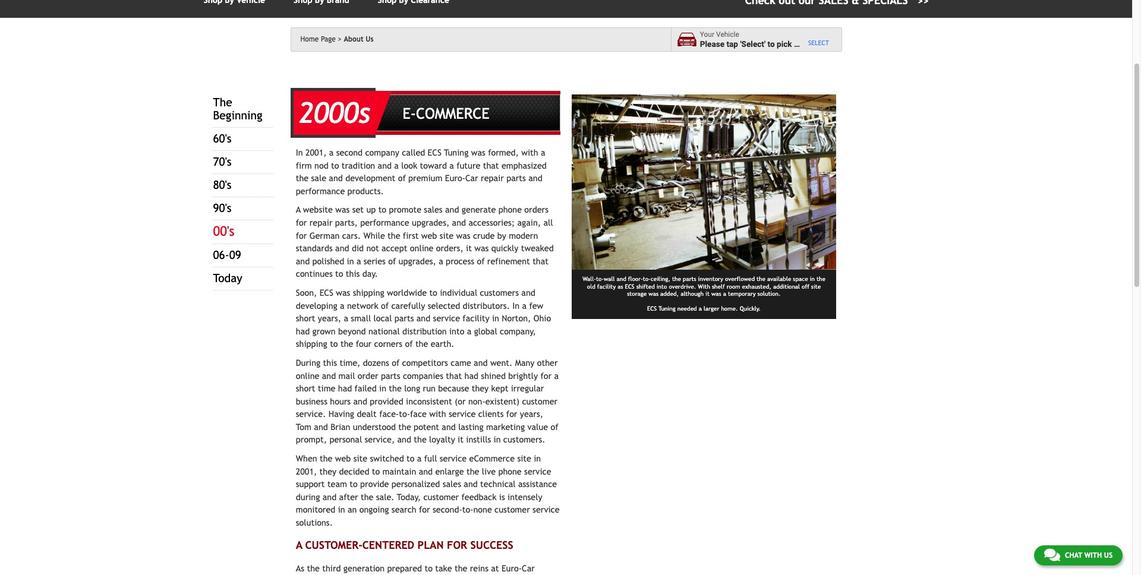 Task type: describe. For each thing, give the bounding box(es) containing it.
quickly
[[492, 243, 519, 253]]

service inside soon, ecs was shipping worldwide to individual customers and developing a network of carefully       selected distributors. in a few short years, a small local parts and service facility in norton,       ohio had grown beyond national distribution into a global company, shipping to the four corners       of the earth.
[[433, 313, 460, 324]]

online inside the a website was set up to promote sales and generate phone orders for repair parts, performance       upgrades, and accessories; again, all for german cars. while the first web site was crude by modern standards and did not accept online orders, it was quickly tweaked and polished in a series of       upgrades, a process of refinement that continues to this day.
[[410, 243, 434, 253]]

performance inside the a website was set up to promote sales and generate phone orders for repair parts, performance       upgrades, and accessories; again, all for german cars. while the first web site was crude by modern standards and did not accept online orders, it was quickly tweaked and polished in a series of       upgrades, a process of refinement that continues to this day.
[[361, 218, 410, 228]]

service.
[[296, 409, 326, 419]]

the left live
[[467, 467, 480, 477]]

and down generate
[[452, 218, 466, 228]]

euro- inside in 2001, a second company called ecs tuning was formed, with a firm nod to tradition and a look       toward a future that emphasized the sale and development of premium euro-car repair parts and performance products.
[[445, 173, 466, 183]]

to- left "floor-"
[[596, 276, 604, 283]]

emphasized
[[502, 160, 547, 170]]

as the third generation prepared to take the reins at euro-car
[[296, 564, 544, 576]]

formed,
[[488, 147, 519, 158]]

page
[[321, 35, 336, 43]]

was down shelf
[[712, 291, 722, 297]]

of inside in 2001, a second company called ecs tuning was formed, with a firm nod to tradition and a look       toward a future that emphasized the sale and development of premium euro-car repair parts and performance products.
[[398, 173, 406, 183]]

a for a website was set up to promote sales and generate phone orders for repair parts, performance       upgrades, and accessories; again, all for german cars. while the first web site was crude by modern standards and did not accept online orders, it was quickly tweaked and polished in a series of       upgrades, a process of refinement that continues to this day.
[[296, 205, 301, 215]]

was down 'crude'
[[475, 243, 489, 253]]

site up "decided"
[[354, 454, 368, 464]]

tradition
[[342, 160, 375, 170]]

value
[[528, 422, 548, 432]]

full
[[424, 454, 437, 464]]

to inside your vehicle please tap 'select' to pick a vehicle
[[768, 39, 775, 48]]

during
[[296, 492, 320, 502]]

a for a customer-centered plan for success
[[296, 539, 303, 552]]

set
[[352, 205, 364, 215]]

nod
[[315, 160, 329, 170]]

with inside in 2001, a second company called ecs tuning was formed, with a firm nod to tradition and a look       toward a future that emphasized the sale and development of premium euro-car repair parts and performance products.
[[522, 147, 539, 158]]

and down the failed
[[354, 396, 368, 407]]

into inside soon, ecs was shipping worldwide to individual customers and developing a network of carefully       selected distributors. in a few short years, a small local parts and service facility in norton,       ohio had grown beyond national distribution into a global company, shipping to the four corners       of the earth.
[[450, 326, 465, 336]]

had inside soon, ecs was shipping worldwide to individual customers and developing a network of carefully       selected distributors. in a few short years, a small local parts and service facility in norton,       ohio had grown beyond national distribution into a global company, shipping to the four corners       of the earth.
[[296, 326, 310, 336]]

while
[[364, 230, 385, 241]]

run
[[423, 384, 436, 394]]

home page
[[301, 35, 336, 43]]

ohio
[[534, 313, 551, 324]]

a left look
[[395, 160, 399, 170]]

distributors.
[[463, 301, 510, 311]]

a left future
[[450, 160, 454, 170]]

not
[[367, 243, 379, 253]]

a customer-centered plan for success
[[296, 539, 514, 552]]

car inside in 2001, a second company called ecs tuning was formed, with a firm nod to tradition and a look       toward a future that emphasized the sale and development of premium euro-car repair parts and performance products.
[[466, 173, 479, 183]]

ecs inside in 2001, a second company called ecs tuning was formed, with a firm nod to tradition and a look       toward a future that emphasized the sale and development of premium euro-car repair parts and performance products.
[[428, 147, 442, 158]]

in down marketing
[[494, 435, 501, 445]]

and up continues
[[296, 256, 310, 266]]

this inside the a website was set up to promote sales and generate phone orders for repair parts, performance       upgrades, and accessories; again, all for german cars. while the first web site was crude by modern standards and did not accept online orders, it was quickly tweaked and polished in a series of       upgrades, a process of refinement that continues to this day.
[[346, 269, 360, 279]]

company,
[[500, 326, 536, 336]]

site inside the a website was set up to promote sales and generate phone orders for repair parts, performance       upgrades, and accessories; again, all for german cars. while the first web site was crude by modern standards and did not accept online orders, it was quickly tweaked and polished in a series of       upgrades, a process of refinement that continues to this day.
[[440, 230, 454, 241]]

at
[[491, 564, 499, 574]]

brightly
[[509, 371, 538, 381]]

the up exhausted,
[[757, 276, 766, 283]]

the down "face" at left
[[399, 422, 411, 432]]

shelf
[[712, 284, 725, 290]]

customer inside during this time, dozens of competitors came and went. many other online and mail order       parts companies that had shined brightly for a short time had failed in the long run because       they kept irregular business hours and provided inconsistent (or non-existent) customer service.       having dealt face-to-face with service clients for years, tom and brian understood the potent       and lasting marketing value of prompt, personal service, and the loyalty it instills in customers.
[[522, 396, 558, 407]]

sales inside when the web site switched to a full service ecommerce site in 2001, they decided to maintain and       enlarge the live phone service support team to provide personalized sales and technical assistance during and after the sale. today, customer feedback is intensely monitored in an ongoing search for       second-to-none customer service solutions.
[[443, 479, 462, 490]]

in inside wall-to-wall and floor-to-ceiling, the parts inventory overflowed the available space in the old facility as ecs shifted into overdrive. with shelf room exhausted, additional off site storage was added, although it was a temporary solution.
[[810, 276, 815, 283]]

four
[[356, 339, 372, 349]]

and left generate
[[445, 205, 459, 215]]

chat
[[1066, 552, 1083, 560]]

take
[[435, 564, 452, 574]]

existent)
[[486, 396, 520, 407]]

into inside wall-to-wall and floor-to-ceiling, the parts inventory overflowed the available space in the old facility as ecs shifted into overdrive. with shelf room exhausted, additional off site storage was added, although it was a temporary solution.
[[657, 284, 668, 290]]

years, inside soon, ecs was shipping worldwide to individual customers and developing a network of carefully       selected distributors. in a few short years, a small local parts and service facility in norton,       ohio had grown beyond national distribution into a global company, shipping to the four corners       of the earth.
[[318, 313, 341, 324]]

to up maintain
[[407, 454, 415, 464]]

years, inside during this time, dozens of competitors came and went. many other online and mail order       parts companies that had shined brightly for a short time had failed in the long run because       they kept irregular business hours and provided inconsistent (or non-existent) customer service.       having dealt face-to-face with service clients for years, tom and brian understood the potent       and lasting marketing value of prompt, personal service, and the loyalty it instills in customers.
[[520, 409, 544, 419]]

to up selected
[[430, 288, 438, 298]]

80's
[[213, 179, 232, 192]]

of up local
[[381, 301, 389, 311]]

available
[[768, 276, 792, 283]]

06-
[[213, 249, 229, 262]]

home
[[301, 35, 319, 43]]

larger
[[704, 306, 720, 312]]

chat with us link
[[1035, 546, 1123, 566]]

the down the beyond
[[341, 339, 353, 349]]

company
[[365, 147, 400, 158]]

in up provided
[[379, 384, 387, 394]]

and right sale
[[329, 173, 343, 183]]

earth.
[[431, 339, 455, 349]]

for up 'standards'
[[296, 230, 307, 241]]

a down orders,
[[439, 256, 444, 266]]

in left an
[[338, 505, 345, 515]]

and up few
[[522, 288, 536, 298]]

and right service,
[[398, 435, 412, 445]]

few
[[530, 301, 544, 311]]

and up loyalty
[[442, 422, 456, 432]]

small
[[351, 313, 371, 324]]

the right space
[[817, 276, 826, 283]]

and down the company
[[378, 160, 392, 170]]

and up distribution
[[417, 313, 431, 324]]

was inside in 2001, a second company called ecs tuning was formed, with a firm nod to tradition and a look       toward a future that emphasized the sale and development of premium euro-car repair parts and performance products.
[[471, 147, 486, 158]]

1 vertical spatial upgrades,
[[399, 256, 436, 266]]

1 vertical spatial us
[[1105, 552, 1113, 560]]

'select'
[[741, 39, 766, 48]]

service up assistance
[[525, 467, 552, 477]]

local
[[374, 313, 392, 324]]

assistance
[[519, 479, 557, 490]]

during this time, dozens of competitors came and went. many other online and mail order       parts companies that had shined brightly for a short time had failed in the long run because       they kept irregular business hours and provided inconsistent (or non-existent) customer service.       having dealt face-to-face with service clients for years, tom and brian understood the potent       and lasting marketing value of prompt, personal service, and the loyalty it instills in customers.
[[296, 358, 559, 445]]

parts inside wall-to-wall and floor-to-ceiling, the parts inventory overflowed the available space in the old facility as ecs shifted into overdrive. with shelf room exhausted, additional off site storage was added, although it was a temporary solution.
[[683, 276, 697, 283]]

chat with us
[[1066, 552, 1113, 560]]

floor-
[[629, 276, 643, 283]]

provide
[[360, 479, 389, 490]]

ceiling,
[[651, 276, 671, 283]]

parts,
[[335, 218, 358, 228]]

promote
[[389, 205, 422, 215]]

is
[[499, 492, 505, 502]]

companies
[[403, 371, 444, 381]]

and up feedback
[[464, 479, 478, 490]]

understood
[[353, 422, 396, 432]]

the
[[213, 96, 232, 109]]

parts inside soon, ecs was shipping worldwide to individual customers and developing a network of carefully       selected distributors. in a few short years, a small local parts and service facility in norton,       ohio had grown beyond national distribution into a global company, shipping to the four corners       of the earth.
[[395, 313, 414, 324]]

old
[[587, 284, 596, 290]]

a left second
[[329, 147, 334, 158]]

1 vertical spatial tuning
[[659, 306, 676, 312]]

second-
[[433, 505, 463, 515]]

2000s
[[299, 96, 370, 130]]

to down grown
[[330, 339, 338, 349]]

products.
[[348, 186, 384, 196]]

modern
[[509, 230, 538, 241]]

to down "decided"
[[350, 479, 358, 490]]

60's
[[213, 132, 232, 145]]

the right as
[[307, 564, 320, 574]]

non-
[[469, 396, 486, 407]]

maintain
[[383, 467, 417, 477]]

brian
[[331, 422, 351, 432]]

for down other
[[541, 371, 552, 381]]

for up marketing
[[507, 409, 518, 419]]

site inside wall-to-wall and floor-to-ceiling, the parts inventory overflowed the available space in the old facility as ecs shifted into overdrive. with shelf room exhausted, additional off site storage was added, although it was a temporary solution.
[[812, 284, 821, 290]]

personal
[[330, 435, 362, 445]]

provided
[[370, 396, 404, 407]]

mail
[[339, 371, 355, 381]]

1 vertical spatial customer
[[424, 492, 459, 502]]

the right take
[[455, 564, 468, 574]]

the right the when on the bottom left
[[320, 454, 333, 464]]

in inside soon, ecs was shipping worldwide to individual customers and developing a network of carefully       selected distributors. in a few short years, a small local parts and service facility in norton,       ohio had grown beyond national distribution into a global company, shipping to the four corners       of the earth.
[[492, 313, 500, 324]]

wall-
[[583, 276, 596, 283]]

in down customers.
[[534, 454, 541, 464]]

of down distribution
[[405, 339, 413, 349]]

global
[[474, 326, 498, 336]]

kept
[[492, 384, 509, 394]]

today link
[[213, 272, 243, 285]]

shifted
[[637, 284, 655, 290]]

crude
[[473, 230, 495, 241]]

grown
[[313, 326, 336, 336]]

parts inside during this time, dozens of competitors came and went. many other online and mail order       parts companies that had shined brightly for a short time had failed in the long run because       they kept irregular business hours and provided inconsistent (or non-existent) customer service.       having dealt face-to-face with service clients for years, tom and brian understood the potent       and lasting marketing value of prompt, personal service, and the loyalty it instills in customers.
[[381, 371, 401, 381]]

service,
[[365, 435, 395, 445]]

to up provide on the bottom
[[372, 467, 380, 477]]

temporary
[[728, 291, 756, 297]]

and up prompt,
[[314, 422, 328, 432]]

inconsistent
[[406, 396, 452, 407]]

a up the beyond
[[344, 313, 348, 324]]

e-
[[403, 105, 416, 123]]

this inside during this time, dozens of competitors came and went. many other online and mail order       parts companies that had shined brightly for a short time had failed in the long run because       they kept irregular business hours and provided inconsistent (or non-existent) customer service.       having dealt face-to-face with service clients for years, tom and brian understood the potent       and lasting marketing value of prompt, personal service, and the loyalty it instills in customers.
[[323, 358, 337, 368]]

team
[[328, 479, 347, 490]]

and up time
[[322, 371, 336, 381]]

distribution
[[403, 326, 447, 336]]

time
[[318, 384, 336, 394]]

and down full
[[419, 467, 433, 477]]

developing
[[296, 301, 338, 311]]

service up enlarge
[[440, 454, 467, 464]]

a left "global"
[[467, 326, 472, 336]]

80's link
[[213, 179, 232, 192]]

competitors
[[402, 358, 448, 368]]

came
[[451, 358, 471, 368]]

0 vertical spatial us
[[366, 35, 374, 43]]

for right plan
[[447, 539, 468, 552]]

ecs down 'shifted'
[[648, 306, 657, 312]]

facility inside wall-to-wall and floor-to-ceiling, the parts inventory overflowed the available space in the old facility as ecs shifted into overdrive. with shelf room exhausted, additional off site storage was added, although it was a temporary solution.
[[598, 284, 616, 290]]

the up overdrive.
[[673, 276, 681, 283]]

a left few
[[522, 301, 527, 311]]

in inside soon, ecs was shipping worldwide to individual customers and developing a network of carefully       selected distributors. in a few short years, a small local parts and service facility in norton,       ohio had grown beyond national distribution into a global company, shipping to the four corners       of the earth.
[[513, 301, 520, 311]]

a up 'emphasized'
[[541, 147, 546, 158]]

the down distribution
[[416, 339, 428, 349]]

loyalty
[[429, 435, 455, 445]]

did
[[352, 243, 364, 253]]

2 horizontal spatial with
[[1085, 552, 1103, 560]]

a inside during this time, dozens of competitors came and went. many other online and mail order       parts companies that had shined brightly for a short time had failed in the long run because       they kept irregular business hours and provided inconsistent (or non-existent) customer service.       having dealt face-to-face with service clients for years, tom and brian understood the potent       and lasting marketing value of prompt, personal service, and the loyalty it instills in customers.
[[555, 371, 559, 381]]

was up parts,
[[336, 205, 350, 215]]

many
[[515, 358, 535, 368]]

a down the did
[[357, 256, 361, 266]]

process
[[446, 256, 475, 266]]

web inside the a website was set up to promote sales and generate phone orders for repair parts, performance       upgrades, and accessories; again, all for german cars. while the first web site was crude by modern standards and did not accept online orders, it was quickly tweaked and polished in a series of       upgrades, a process of refinement that continues to this day.
[[422, 230, 437, 241]]

in 2001, a second company called ecs tuning was formed, with a firm nod to tradition and a look       toward a future that emphasized the sale and development of premium euro-car repair parts and performance products.
[[296, 147, 547, 196]]



Task type: vqa. For each thing, say whether or not it's contained in the screenshot.
"2001," in the When the web site switched to a full service eCommerce site in 2001, they decided to maintain and       enlarge the live phone service support team to provide personalized sales and technical assistance during and after the sale. Today, customer feedback is intensely monitored in an ongoing search for       second-to-none customer service solutions.
yes



Task type: locate. For each thing, give the bounding box(es) containing it.
tuning inside in 2001, a second company called ecs tuning was formed, with a firm nod to tradition and a look       toward a future that emphasized the sale and development of premium euro-car repair parts and performance products.
[[444, 147, 469, 158]]

support
[[296, 479, 325, 490]]

to inside as the third generation prepared to take the reins at euro-car
[[425, 564, 433, 574]]

0 vertical spatial it
[[466, 243, 472, 253]]

a left full
[[417, 454, 422, 464]]

was up orders,
[[456, 230, 471, 241]]

the beginning link
[[213, 96, 263, 122]]

for
[[296, 218, 307, 228], [296, 230, 307, 241], [541, 371, 552, 381], [507, 409, 518, 419], [419, 505, 430, 515], [447, 539, 468, 552]]

worldwide
[[387, 288, 427, 298]]

0 vertical spatial into
[[657, 284, 668, 290]]

us
[[366, 35, 374, 43], [1105, 552, 1113, 560]]

customer
[[522, 396, 558, 407], [424, 492, 459, 502], [495, 505, 530, 515]]

0 vertical spatial that
[[483, 160, 499, 170]]

commerce
[[416, 105, 490, 123]]

70's link
[[213, 155, 232, 168]]

years, up grown
[[318, 313, 341, 324]]

0 vertical spatial this
[[346, 269, 360, 279]]

2 horizontal spatial that
[[533, 256, 549, 266]]

marketing
[[486, 422, 525, 432]]

repair inside in 2001, a second company called ecs tuning was formed, with a firm nod to tradition and a look       toward a future that emphasized the sale and development of premium euro-car repair parts and performance products.
[[481, 173, 504, 183]]

0 horizontal spatial shipping
[[296, 339, 328, 349]]

ecs tuning needed a larger home. quickly.
[[648, 306, 761, 312]]

it up process
[[466, 243, 472, 253]]

a right 'pick'
[[795, 39, 799, 48]]

1 vertical spatial into
[[450, 326, 465, 336]]

the inside in 2001, a second company called ecs tuning was formed, with a firm nod to tradition and a look       toward a future that emphasized the sale and development of premium euro-car repair parts and performance products.
[[296, 173, 309, 183]]

during
[[296, 358, 321, 368]]

a
[[296, 205, 301, 215], [296, 539, 303, 552]]

short
[[296, 313, 315, 324], [296, 384, 315, 394]]

euro- down future
[[445, 173, 466, 183]]

it inside the a website was set up to promote sales and generate phone orders for repair parts, performance       upgrades, and accessories; again, all for german cars. while the first web site was crude by modern standards and did not accept online orders, it was quickly tweaked and polished in a series of       upgrades, a process of refinement that continues to this day.
[[466, 243, 472, 253]]

had left grown
[[296, 326, 310, 336]]

this
[[346, 269, 360, 279], [323, 358, 337, 368]]

with down inconsistent
[[430, 409, 446, 419]]

0 horizontal spatial years,
[[318, 313, 341, 324]]

2001, inside in 2001, a second company called ecs tuning was formed, with a firm nod to tradition and a look       toward a future that emphasized the sale and development of premium euro-car repair parts and performance products.
[[306, 147, 327, 158]]

solution.
[[758, 291, 781, 297]]

with
[[698, 284, 711, 290]]

and down 'team'
[[323, 492, 337, 502]]

again,
[[518, 218, 541, 228]]

it inside wall-to-wall and floor-to-ceiling, the parts inventory overflowed the available space in the old facility as ecs shifted into overdrive. with shelf room exhausted, additional off site storage was added, although it was a temporary solution.
[[706, 291, 710, 297]]

1 horizontal spatial shipping
[[353, 288, 385, 298]]

overflowed
[[726, 276, 755, 283]]

tweaked
[[521, 243, 554, 253]]

to-
[[596, 276, 604, 283], [643, 276, 651, 283], [399, 409, 410, 419], [463, 505, 474, 515]]

upgrades,
[[412, 218, 450, 228], [399, 256, 436, 266]]

centered
[[363, 539, 415, 552]]

national
[[369, 326, 400, 336]]

1 vertical spatial shipping
[[296, 339, 328, 349]]

after
[[339, 492, 358, 502]]

0 horizontal spatial euro-
[[445, 173, 466, 183]]

selected
[[428, 301, 460, 311]]

0 vertical spatial 2001,
[[306, 147, 327, 158]]

in inside the a website was set up to promote sales and generate phone orders for repair parts, performance       upgrades, and accessories; again, all for german cars. while the first web site was crude by modern standards and did not accept online orders, it was quickly tweaked and polished in a series of       upgrades, a process of refinement that continues to this day.
[[347, 256, 354, 266]]

generation
[[344, 564, 385, 574]]

0 vertical spatial a
[[296, 205, 301, 215]]

0 vertical spatial tuning
[[444, 147, 469, 158]]

up
[[367, 205, 376, 215]]

euro- right at
[[502, 564, 522, 574]]

network
[[347, 301, 379, 311]]

today,
[[397, 492, 421, 502]]

quickly.
[[740, 306, 761, 312]]

they inside when the web site switched to a full service ecommerce site in 2001, they decided to maintain and       enlarge the live phone service support team to provide personalized sales and technical assistance during and after the sale. today, customer feedback is intensely monitored in an ongoing search for       second-to-none customer service solutions.
[[320, 467, 337, 477]]

into down the ceiling,
[[657, 284, 668, 290]]

vehicle
[[801, 39, 827, 48]]

1 horizontal spatial into
[[657, 284, 668, 290]]

1 vertical spatial a
[[296, 539, 303, 552]]

phone inside when the web site switched to a full service ecommerce site in 2001, they decided to maintain and       enlarge the live phone service support team to provide personalized sales and technical assistance during and after the sale. today, customer feedback is intensely monitored in an ongoing search for       second-to-none customer service solutions.
[[499, 467, 522, 477]]

short down developing
[[296, 313, 315, 324]]

1 vertical spatial had
[[465, 371, 479, 381]]

failed
[[355, 384, 377, 394]]

sales inside the a website was set up to promote sales and generate phone orders for repair parts, performance       upgrades, and accessories; again, all for german cars. while the first web site was crude by modern standards and did not accept online orders, it was quickly tweaked and polished in a series of       upgrades, a process of refinement that continues to this day.
[[424, 205, 443, 215]]

carefully
[[392, 301, 425, 311]]

of right process
[[477, 256, 485, 266]]

corners
[[374, 339, 403, 349]]

for down website
[[296, 218, 307, 228]]

accept
[[382, 243, 408, 253]]

1 vertical spatial it
[[706, 291, 710, 297]]

online inside during this time, dozens of competitors came and went. many other online and mail order       parts companies that had shined brightly for a short time had failed in the long run because       they kept irregular business hours and provided inconsistent (or non-existent) customer service.       having dealt face-to-face with service clients for years, tom and brian understood the potent       and lasting marketing value of prompt, personal service, and the loyalty it instills in customers.
[[296, 371, 320, 381]]

1 vertical spatial euro-
[[502, 564, 522, 574]]

to right up
[[379, 205, 387, 215]]

face
[[410, 409, 427, 419]]

web up "decided"
[[335, 454, 351, 464]]

car right at
[[522, 564, 535, 574]]

service down (or
[[449, 409, 476, 419]]

parts up overdrive.
[[683, 276, 697, 283]]

1 vertical spatial online
[[296, 371, 320, 381]]

future
[[457, 160, 481, 170]]

overdrive.
[[669, 284, 697, 290]]

ecommerce
[[470, 454, 515, 464]]

09
[[229, 249, 241, 262]]

us right about
[[366, 35, 374, 43]]

sales
[[424, 205, 443, 215], [443, 479, 462, 490]]

that
[[483, 160, 499, 170], [533, 256, 549, 266], [446, 371, 462, 381]]

with right "chat"
[[1085, 552, 1103, 560]]

online
[[410, 243, 434, 253], [296, 371, 320, 381]]

that inside during this time, dozens of competitors came and went. many other online and mail order       parts companies that had shined brightly for a short time had failed in the long run because       they kept irregular business hours and provided inconsistent (or non-existent) customer service.       having dealt face-to-face with service clients for years, tom and brian understood the potent       and lasting marketing value of prompt, personal service, and the loyalty it instills in customers.
[[446, 371, 462, 381]]

1 vertical spatial car
[[522, 564, 535, 574]]

2 vertical spatial customer
[[495, 505, 530, 515]]

e-commerce
[[403, 105, 490, 123]]

a inside wall-to-wall and floor-to-ceiling, the parts inventory overflowed the available space in the old facility as ecs shifted into overdrive. with shelf room exhausted, additional off site storage was added, although it was a temporary solution.
[[724, 291, 727, 297]]

a left 'network'
[[340, 301, 345, 311]]

in down distributors.
[[492, 313, 500, 324]]

a inside your vehicle please tap 'select' to pick a vehicle
[[795, 39, 799, 48]]

1 horizontal spatial repair
[[481, 173, 504, 183]]

was down 'shifted'
[[649, 291, 659, 297]]

2 short from the top
[[296, 384, 315, 394]]

car inside as the third generation prepared to take the reins at euro-car
[[522, 564, 535, 574]]

0 horizontal spatial had
[[296, 326, 310, 336]]

individual
[[440, 288, 478, 298]]

went.
[[491, 358, 513, 368]]

to- down feedback
[[463, 505, 474, 515]]

was inside soon, ecs was shipping worldwide to individual customers and developing a network of carefully       selected distributors. in a few short years, a small local parts and service facility in norton,       ohio had grown beyond national distribution into a global company, shipping to the four corners       of the earth.
[[336, 288, 350, 298]]

to right nod
[[331, 160, 339, 170]]

ecs inside wall-to-wall and floor-to-ceiling, the parts inventory overflowed the available space in the old facility as ecs shifted into overdrive. with shelf room exhausted, additional off site storage was added, although it was a temporary solution.
[[625, 284, 635, 290]]

that down tweaked
[[533, 256, 549, 266]]

short inside during this time, dozens of competitors came and went. many other online and mail order       parts companies that had shined brightly for a short time had failed in the long run because       they kept irregular business hours and provided inconsistent (or non-existent) customer service.       having dealt face-to-face with service clients for years, tom and brian understood the potent       and lasting marketing value of prompt, personal service, and the loyalty it instills in customers.
[[296, 384, 315, 394]]

0 vertical spatial they
[[472, 384, 489, 394]]

0 horizontal spatial in
[[296, 147, 303, 158]]

tom
[[296, 422, 312, 432]]

ecs inside soon, ecs was shipping worldwide to individual customers and developing a network of carefully       selected distributors. in a few short years, a small local parts and service facility in norton,       ohio had grown beyond national distribution into a global company, shipping to the four corners       of the earth.
[[320, 288, 334, 298]]

the down "potent"
[[414, 435, 427, 445]]

1 horizontal spatial web
[[422, 230, 437, 241]]

and inside wall-to-wall and floor-to-ceiling, the parts inventory overflowed the available space in the old facility as ecs shifted into overdrive. with shelf room exhausted, additional off site storage was added, although it was a temporary solution.
[[617, 276, 627, 283]]

service down selected
[[433, 313, 460, 324]]

years, up the value
[[520, 409, 544, 419]]

1 horizontal spatial that
[[483, 160, 499, 170]]

ecs right 'as'
[[625, 284, 635, 290]]

of down look
[[398, 173, 406, 183]]

0 horizontal spatial that
[[446, 371, 462, 381]]

1 vertical spatial 2001,
[[296, 467, 317, 477]]

order
[[358, 371, 379, 381]]

1 vertical spatial this
[[323, 358, 337, 368]]

clients
[[479, 409, 504, 419]]

with inside during this time, dozens of competitors came and went. many other online and mail order       parts companies that had shined brightly for a short time had failed in the long run because       they kept irregular business hours and provided inconsistent (or non-existent) customer service.       having dealt face-to-face with service clients for years, tom and brian understood the potent       and lasting marketing value of prompt, personal service, and the loyalty it instills in customers.
[[430, 409, 446, 419]]

1 vertical spatial years,
[[520, 409, 544, 419]]

of right dozens
[[392, 358, 400, 368]]

a up as
[[296, 539, 303, 552]]

2 vertical spatial that
[[446, 371, 462, 381]]

1 vertical spatial web
[[335, 454, 351, 464]]

1 vertical spatial repair
[[310, 218, 333, 228]]

home page link
[[301, 35, 342, 43]]

1 horizontal spatial years,
[[520, 409, 544, 419]]

0 vertical spatial performance
[[296, 186, 345, 196]]

personalized
[[392, 479, 440, 490]]

site up orders,
[[440, 230, 454, 241]]

the down firm
[[296, 173, 309, 183]]

2 horizontal spatial had
[[465, 371, 479, 381]]

facility inside soon, ecs was shipping worldwide to individual customers and developing a network of carefully       selected distributors. in a few short years, a small local parts and service facility in norton,       ohio had grown beyond national distribution into a global company, shipping to the four corners       of the earth.
[[463, 313, 490, 324]]

and up shined
[[474, 358, 488, 368]]

1 horizontal spatial they
[[472, 384, 489, 394]]

feedback
[[462, 492, 497, 502]]

to- inside during this time, dozens of competitors came and went. many other online and mail order       parts companies that had shined brightly for a short time had failed in the long run because       they kept irregular business hours and provided inconsistent (or non-existent) customer service.       having dealt face-to-face with service clients for years, tom and brian understood the potent       and lasting marketing value of prompt, personal service, and the loyalty it instills in customers.
[[399, 409, 410, 419]]

1 horizontal spatial car
[[522, 564, 535, 574]]

they up 'team'
[[320, 467, 337, 477]]

toward
[[420, 160, 447, 170]]

0 vertical spatial phone
[[499, 205, 522, 215]]

0 vertical spatial with
[[522, 147, 539, 158]]

1 vertical spatial sales
[[443, 479, 462, 490]]

a left larger
[[699, 306, 702, 312]]

that inside the a website was set up to promote sales and generate phone orders for repair parts, performance       upgrades, and accessories; again, all for german cars. while the first web site was crude by modern standards and did not accept online orders, it was quickly tweaked and polished in a series of       upgrades, a process of refinement that continues to this day.
[[533, 256, 549, 266]]

accessories;
[[469, 218, 515, 228]]

all
[[544, 218, 553, 228]]

0 horizontal spatial online
[[296, 371, 320, 381]]

2001, down the when on the bottom left
[[296, 467, 317, 477]]

parts inside in 2001, a second company called ecs tuning was formed, with a firm nod to tradition and a look       toward a future that emphasized the sale and development of premium euro-car repair parts and performance products.
[[507, 173, 526, 183]]

to- inside when the web site switched to a full service ecommerce site in 2001, they decided to maintain and       enlarge the live phone service support team to provide personalized sales and technical assistance during and after the sale. today, customer feedback is intensely monitored in an ongoing search for       second-to-none customer service solutions.
[[463, 505, 474, 515]]

1 horizontal spatial this
[[346, 269, 360, 279]]

technical
[[481, 479, 516, 490]]

the up provided
[[389, 384, 402, 394]]

phone inside the a website was set up to promote sales and generate phone orders for repair parts, performance       upgrades, and accessories; again, all for german cars. while the first web site was crude by modern standards and did not accept online orders, it was quickly tweaked and polished in a series of       upgrades, a process of refinement that continues to this day.
[[499, 205, 522, 215]]

german
[[310, 230, 340, 241]]

0 horizontal spatial us
[[366, 35, 374, 43]]

repair down formed,
[[481, 173, 504, 183]]

about
[[344, 35, 364, 43]]

0 vertical spatial shipping
[[353, 288, 385, 298]]

needed
[[678, 306, 697, 312]]

dozens
[[363, 358, 389, 368]]

that inside in 2001, a second company called ecs tuning was formed, with a firm nod to tradition and a look       toward a future that emphasized the sale and development of premium euro-car repair parts and performance products.
[[483, 160, 499, 170]]

0 horizontal spatial it
[[458, 435, 464, 445]]

1 horizontal spatial us
[[1105, 552, 1113, 560]]

1 short from the top
[[296, 313, 315, 324]]

repair inside the a website was set up to promote sales and generate phone orders for repair parts, performance       upgrades, and accessories; again, all for german cars. while the first web site was crude by modern standards and did not accept online orders, it was quickly tweaked and polished in a series of       upgrades, a process of refinement that continues to this day.
[[310, 218, 333, 228]]

first
[[403, 230, 419, 241]]

1 horizontal spatial online
[[410, 243, 434, 253]]

although
[[681, 291, 704, 297]]

0 vertical spatial web
[[422, 230, 437, 241]]

1 horizontal spatial had
[[338, 384, 352, 394]]

1 vertical spatial they
[[320, 467, 337, 477]]

customer up second-
[[424, 492, 459, 502]]

switched
[[370, 454, 404, 464]]

when
[[296, 454, 317, 464]]

0 vertical spatial in
[[296, 147, 303, 158]]

enlarge
[[436, 467, 464, 477]]

site down customers.
[[518, 454, 532, 464]]

0 horizontal spatial into
[[450, 326, 465, 336]]

2 horizontal spatial it
[[706, 291, 710, 297]]

comments image
[[1045, 548, 1061, 563]]

1 vertical spatial in
[[513, 301, 520, 311]]

2 vertical spatial it
[[458, 435, 464, 445]]

performance up while
[[361, 218, 410, 228]]

for down today,
[[419, 505, 430, 515]]

service inside during this time, dozens of competitors came and went. many other online and mail order       parts companies that had shined brightly for a short time had failed in the long run because       they kept irregular business hours and provided inconsistent (or non-existent) customer service.       having dealt face-to-face with service clients for years, tom and brian understood the potent       and lasting marketing value of prompt, personal service, and the loyalty it instills in customers.
[[449, 409, 476, 419]]

0 vertical spatial euro-
[[445, 173, 466, 183]]

it inside during this time, dozens of competitors came and went. many other online and mail order       parts companies that had shined brightly for a short time had failed in the long run because       they kept irregular business hours and provided inconsistent (or non-existent) customer service.       having dealt face-to-face with service clients for years, tom and brian understood the potent       and lasting marketing value of prompt, personal service, and the loyalty it instills in customers.
[[458, 435, 464, 445]]

room
[[727, 284, 741, 290]]

2001, inside when the web site switched to a full service ecommerce site in 2001, they decided to maintain and       enlarge the live phone service support team to provide personalized sales and technical assistance during and after the sale. today, customer feedback is intensely monitored in an ongoing search for       second-to-none customer service solutions.
[[296, 467, 317, 477]]

additional
[[774, 284, 801, 290]]

0 horizontal spatial with
[[430, 409, 446, 419]]

firm
[[296, 160, 312, 170]]

third
[[322, 564, 341, 574]]

0 vertical spatial had
[[296, 326, 310, 336]]

the inside the a website was set up to promote sales and generate phone orders for repair parts, performance       upgrades, and accessories; again, all for german cars. while the first web site was crude by modern standards and did not accept online orders, it was quickly tweaked and polished in a series of       upgrades, a process of refinement that continues to this day.
[[388, 230, 401, 241]]

parts down carefully
[[395, 313, 414, 324]]

0 vertical spatial customer
[[522, 396, 558, 407]]

1 horizontal spatial euro-
[[502, 564, 522, 574]]

0 vertical spatial short
[[296, 313, 315, 324]]

2 phone from the top
[[499, 467, 522, 477]]

in inside in 2001, a second company called ecs tuning was formed, with a firm nod to tradition and a look       toward a future that emphasized the sale and development of premium euro-car repair parts and performance products.
[[296, 147, 303, 158]]

parts down 'emphasized'
[[507, 173, 526, 183]]

1 horizontal spatial in
[[513, 301, 520, 311]]

car down future
[[466, 173, 479, 183]]

1 vertical spatial short
[[296, 384, 315, 394]]

1 vertical spatial facility
[[463, 313, 490, 324]]

for inside when the web site switched to a full service ecommerce site in 2001, they decided to maintain and       enlarge the live phone service support team to provide personalized sales and technical assistance during and after the sale. today, customer feedback is intensely monitored in an ongoing search for       second-to-none customer service solutions.
[[419, 505, 430, 515]]

0 horizontal spatial tuning
[[444, 147, 469, 158]]

tuning up future
[[444, 147, 469, 158]]

was up future
[[471, 147, 486, 158]]

shined
[[481, 371, 506, 381]]

and
[[378, 160, 392, 170], [329, 173, 343, 183], [529, 173, 543, 183], [445, 205, 459, 215], [452, 218, 466, 228], [335, 243, 349, 253], [296, 256, 310, 266], [617, 276, 627, 283], [522, 288, 536, 298], [417, 313, 431, 324], [474, 358, 488, 368], [322, 371, 336, 381], [354, 396, 368, 407], [314, 422, 328, 432], [442, 422, 456, 432], [398, 435, 412, 445], [419, 467, 433, 477], [464, 479, 478, 490], [323, 492, 337, 502]]

irregular
[[511, 384, 544, 394]]

to- up 'shifted'
[[643, 276, 651, 283]]

0 horizontal spatial web
[[335, 454, 351, 464]]

tuning down added,
[[659, 306, 676, 312]]

1 horizontal spatial facility
[[598, 284, 616, 290]]

ecs up toward
[[428, 147, 442, 158]]

wall
[[604, 276, 615, 283]]

to- down provided
[[399, 409, 410, 419]]

1 vertical spatial performance
[[361, 218, 410, 228]]

they inside during this time, dozens of competitors came and went. many other online and mail order       parts companies that had shined brightly for a short time had failed in the long run because       they kept irregular business hours and provided inconsistent (or non-existent) customer service.       having dealt face-to-face with service clients for years, tom and brian understood the potent       and lasting marketing value of prompt, personal service, and the loyalty it instills in customers.
[[472, 384, 489, 394]]

1 a from the top
[[296, 205, 301, 215]]

0 horizontal spatial car
[[466, 173, 479, 183]]

parts
[[507, 173, 526, 183], [683, 276, 697, 283], [395, 313, 414, 324], [381, 371, 401, 381]]

to inside in 2001, a second company called ecs tuning was formed, with a firm nod to tradition and a look       toward a future that emphasized the sale and development of premium euro-car repair parts and performance products.
[[331, 160, 339, 170]]

0 vertical spatial car
[[466, 173, 479, 183]]

0 horizontal spatial repair
[[310, 218, 333, 228]]

0 vertical spatial upgrades,
[[412, 218, 450, 228]]

to down polished
[[335, 269, 343, 279]]

shipping down grown
[[296, 339, 328, 349]]

00's
[[213, 224, 235, 239]]

0 vertical spatial facility
[[598, 284, 616, 290]]

euro-
[[445, 173, 466, 183], [502, 564, 522, 574]]

0 vertical spatial repair
[[481, 173, 504, 183]]

1 horizontal spatial tuning
[[659, 306, 676, 312]]

and left the did
[[335, 243, 349, 253]]

of right the value
[[551, 422, 559, 432]]

1 vertical spatial that
[[533, 256, 549, 266]]

with up 'emphasized'
[[522, 147, 539, 158]]

0 vertical spatial years,
[[318, 313, 341, 324]]

0 horizontal spatial this
[[323, 358, 337, 368]]

performance inside in 2001, a second company called ecs tuning was formed, with a firm nod to tradition and a look       toward a future that emphasized the sale and development of premium euro-car repair parts and performance products.
[[296, 186, 345, 196]]

2 vertical spatial with
[[1085, 552, 1103, 560]]

and down 'emphasized'
[[529, 173, 543, 183]]

in down the did
[[347, 256, 354, 266]]

that down formed,
[[483, 160, 499, 170]]

1 horizontal spatial performance
[[361, 218, 410, 228]]

1 horizontal spatial with
[[522, 147, 539, 158]]

1 vertical spatial with
[[430, 409, 446, 419]]

to left 'pick'
[[768, 39, 775, 48]]

0 vertical spatial online
[[410, 243, 434, 253]]

orders
[[525, 205, 549, 215]]

euro- inside as the third generation prepared to take the reins at euro-car
[[502, 564, 522, 574]]

1 horizontal spatial it
[[466, 243, 472, 253]]

web inside when the web site switched to a full service ecommerce site in 2001, they decided to maintain and       enlarge the live phone service support team to provide personalized sales and technical assistance during and after the sale. today, customer feedback is intensely monitored in an ongoing search for       second-to-none customer service solutions.
[[335, 454, 351, 464]]

0 horizontal spatial facility
[[463, 313, 490, 324]]

0 horizontal spatial they
[[320, 467, 337, 477]]

2 a from the top
[[296, 539, 303, 552]]

1 vertical spatial phone
[[499, 467, 522, 477]]

0 vertical spatial sales
[[424, 205, 443, 215]]

service down intensely
[[533, 505, 560, 515]]

0 horizontal spatial performance
[[296, 186, 345, 196]]

a inside when the web site switched to a full service ecommerce site in 2001, they decided to maintain and       enlarge the live phone service support team to provide personalized sales and technical assistance during and after the sale. today, customer feedback is intensely monitored in an ongoing search for       second-to-none customer service solutions.
[[417, 454, 422, 464]]

instills
[[466, 435, 491, 445]]

had
[[296, 326, 310, 336], [465, 371, 479, 381], [338, 384, 352, 394]]

sales right promote
[[424, 205, 443, 215]]

short inside soon, ecs was shipping worldwide to individual customers and developing a network of carefully       selected distributors. in a few short years, a small local parts and service facility in norton,       ohio had grown beyond national distribution into a global company, shipping to the four corners       of the earth.
[[296, 313, 315, 324]]

online down first
[[410, 243, 434, 253]]

2 vertical spatial had
[[338, 384, 352, 394]]

was up 'network'
[[336, 288, 350, 298]]

2001, up nod
[[306, 147, 327, 158]]

1 phone from the top
[[499, 205, 522, 215]]

a inside the a website was set up to promote sales and generate phone orders for repair parts, performance       upgrades, and accessories; again, all for german cars. while the first web site was crude by modern standards and did not accept online orders, it was quickly tweaked and polished in a series of       upgrades, a process of refinement that continues to this day.
[[296, 205, 301, 215]]

60's link
[[213, 132, 232, 145]]

phone up accessories;
[[499, 205, 522, 215]]

online down "during" on the bottom
[[296, 371, 320, 381]]

the up ongoing
[[361, 492, 374, 502]]

of down the accept
[[388, 256, 396, 266]]



